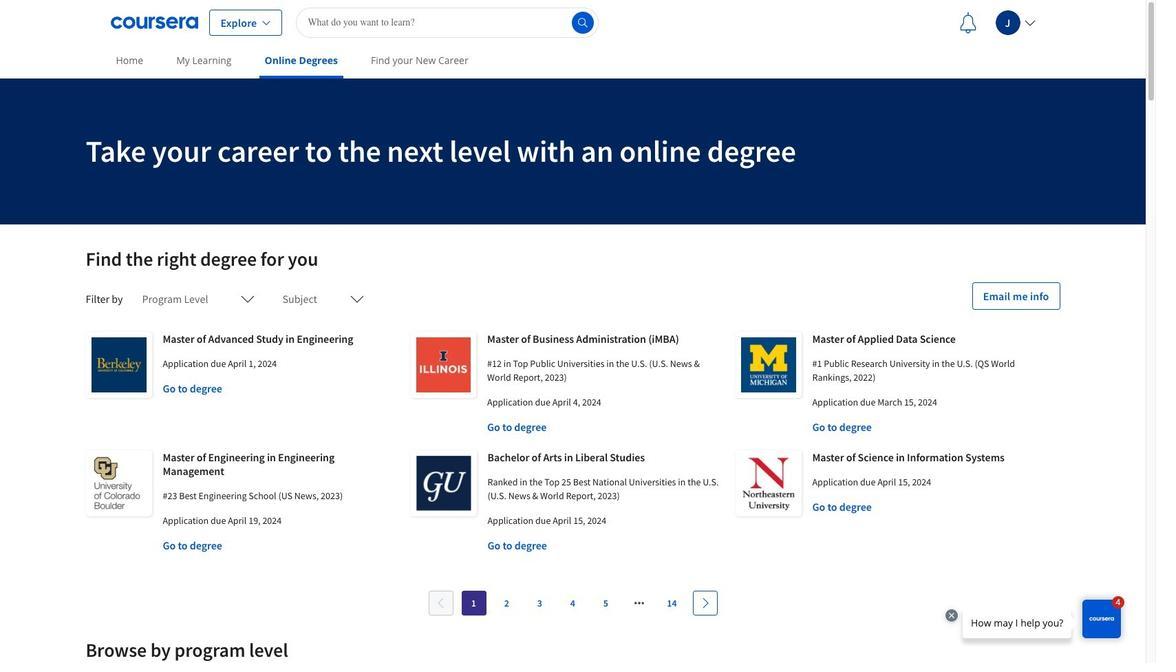 Task type: locate. For each thing, give the bounding box(es) containing it.
go to next page image
[[700, 598, 711, 609]]

georgetown university image
[[411, 450, 477, 516]]

None search field
[[296, 7, 599, 38]]

university of colorado boulder image
[[86, 450, 152, 516]]

university of california, berkeley image
[[86, 332, 152, 398]]

university of michigan image
[[736, 332, 802, 398]]



Task type: describe. For each thing, give the bounding box(es) containing it.
university of illinois at urbana-champaign image
[[411, 332, 476, 398]]

What do you want to learn? text field
[[296, 7, 599, 38]]

northeastern university image
[[736, 450, 802, 516]]

coursera image
[[111, 11, 198, 33]]



Task type: vqa. For each thing, say whether or not it's contained in the screenshot.
Go to next page image
yes



